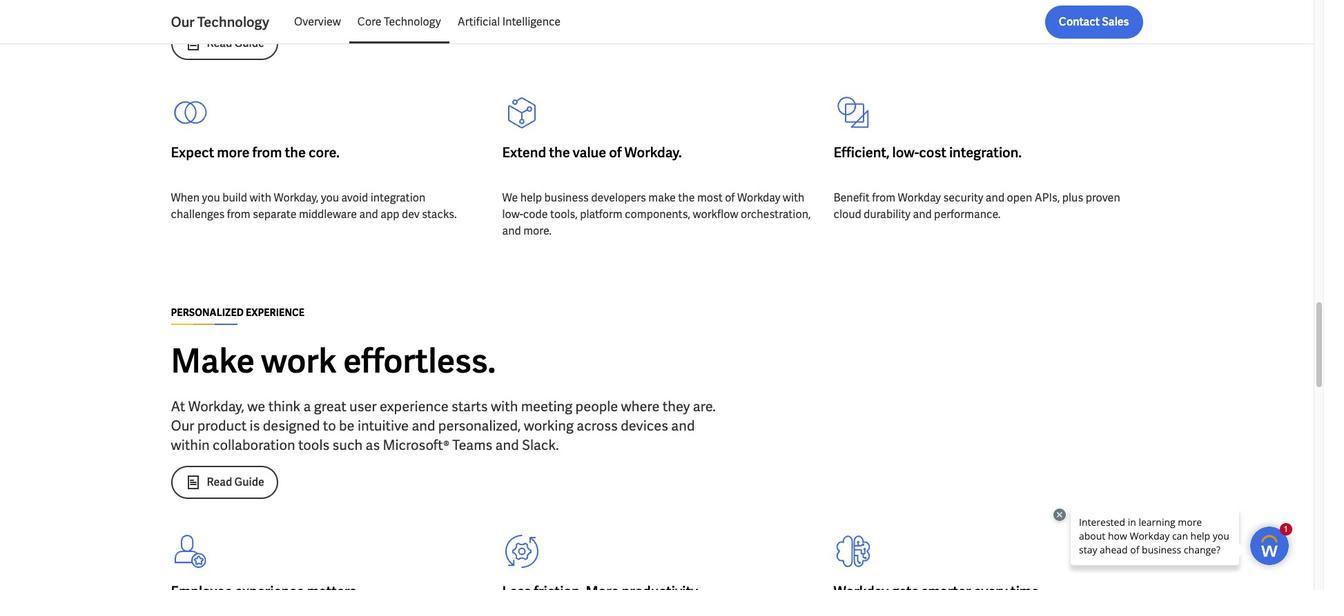 Task type: describe. For each thing, give the bounding box(es) containing it.
effortless.
[[343, 339, 496, 382]]

integration
[[371, 190, 426, 205]]

performance.
[[934, 207, 1001, 221]]

intelligence
[[502, 14, 561, 29]]

contact
[[1059, 14, 1100, 29]]

at workday, we think a great user experience starts with meeting people where they are. our product is designed to be intuitive and personalized, working across devices and within collaboration tools such as microsoft® teams and slack.
[[171, 397, 716, 454]]

with inside at workday, we think a great user experience starts with meeting people where they are. our product is designed to be intuitive and personalized, working across devices and within collaboration tools such as microsoft® teams and slack.
[[491, 397, 518, 415]]

within
[[171, 436, 210, 454]]

core.
[[309, 143, 340, 161]]

we
[[502, 190, 518, 205]]

1 read from the top
[[207, 36, 232, 50]]

artificial intelligence
[[458, 14, 561, 29]]

our inside at workday, we think a great user experience starts with meeting people where they are. our product is designed to be intuitive and personalized, working across devices and within collaboration tools such as microsoft® teams and slack.
[[171, 417, 194, 435]]

benefit from workday security and open apis, plus proven cloud durability and performance.
[[834, 190, 1120, 221]]

personalized
[[171, 306, 244, 319]]

expect
[[171, 143, 214, 161]]

build
[[222, 190, 247, 205]]

0 vertical spatial low-
[[892, 143, 919, 161]]

value
[[573, 143, 606, 161]]

extend
[[502, 143, 546, 161]]

workflow
[[693, 207, 739, 221]]

with inside we help business developers make the most of workday with low-code tools, platform components, workflow orchestration, and more.
[[783, 190, 805, 205]]

help
[[520, 190, 542, 205]]

of inside we help business developers make the most of workday with low-code tools, platform components, workflow orchestration, and more.
[[725, 190, 735, 205]]

experience
[[380, 397, 449, 415]]

make work effortless.
[[171, 339, 496, 382]]

2 read guide link from the top
[[171, 466, 278, 499]]

core
[[358, 14, 382, 29]]

tools
[[298, 436, 330, 454]]

devices
[[621, 417, 668, 435]]

and up "microsoft®" at the bottom of page
[[412, 417, 435, 435]]

more
[[217, 143, 250, 161]]

make
[[171, 339, 255, 382]]

durability
[[864, 207, 911, 221]]

think
[[268, 397, 300, 415]]

overview link
[[286, 6, 349, 39]]

2 read from the top
[[207, 475, 232, 489]]

microsoft®
[[383, 436, 449, 454]]

as
[[366, 436, 380, 454]]

more.
[[524, 223, 552, 238]]

plus
[[1062, 190, 1084, 205]]

personalized,
[[438, 417, 521, 435]]

collaboration
[[213, 436, 295, 454]]

apis,
[[1035, 190, 1060, 205]]

people
[[576, 397, 618, 415]]

meeting
[[521, 397, 573, 415]]

developers
[[591, 190, 646, 205]]

core technology
[[358, 14, 441, 29]]

avoid
[[341, 190, 368, 205]]

great
[[314, 397, 346, 415]]

they
[[663, 397, 690, 415]]

from inside the when you build with workday, you avoid integration challenges from separate middleware and app dev stacks.
[[227, 207, 250, 221]]

cloud
[[834, 207, 861, 221]]

0 vertical spatial from
[[252, 143, 282, 161]]

2 you from the left
[[321, 190, 339, 205]]

0 horizontal spatial the
[[285, 143, 306, 161]]

1 our from the top
[[171, 13, 195, 31]]

starts
[[452, 397, 488, 415]]

orchestration,
[[741, 207, 811, 221]]

our technology
[[171, 13, 269, 31]]

most
[[697, 190, 723, 205]]

workday inside benefit from workday security and open apis, plus proven cloud durability and performance.
[[898, 190, 941, 205]]

open
[[1007, 190, 1032, 205]]

stacks.
[[422, 207, 457, 221]]

code
[[523, 207, 548, 221]]

menu containing overview
[[286, 6, 569, 39]]

overview
[[294, 14, 341, 29]]

such
[[332, 436, 363, 454]]

tools,
[[550, 207, 578, 221]]

make
[[649, 190, 676, 205]]

slack.
[[522, 436, 559, 454]]

is
[[250, 417, 260, 435]]

contact sales
[[1059, 14, 1129, 29]]

user
[[349, 397, 377, 415]]

designed
[[263, 417, 320, 435]]



Task type: locate. For each thing, give the bounding box(es) containing it.
components,
[[625, 207, 690, 221]]

2 guide from the top
[[234, 475, 264, 489]]

a
[[303, 397, 311, 415]]

with up separate
[[250, 190, 271, 205]]

of
[[609, 143, 622, 161], [725, 190, 735, 205]]

efficient, low-cost integration.
[[834, 143, 1022, 161]]

0 vertical spatial our
[[171, 13, 195, 31]]

technology
[[197, 13, 269, 31], [384, 14, 441, 29]]

and down they
[[671, 417, 695, 435]]

1 you from the left
[[202, 190, 220, 205]]

proven
[[1086, 190, 1120, 205]]

0 horizontal spatial with
[[250, 190, 271, 205]]

read down our technology
[[207, 36, 232, 50]]

1 vertical spatial read guide link
[[171, 466, 278, 499]]

middleware
[[299, 207, 357, 221]]

experience
[[246, 306, 305, 319]]

1 workday from the left
[[737, 190, 781, 205]]

workday inside we help business developers make the most of workday with low-code tools, platform components, workflow orchestration, and more.
[[737, 190, 781, 205]]

artificial
[[458, 14, 500, 29]]

business
[[544, 190, 589, 205]]

1 vertical spatial read
[[207, 475, 232, 489]]

1 vertical spatial guide
[[234, 475, 264, 489]]

1 vertical spatial low-
[[502, 207, 523, 221]]

contact sales link
[[1045, 6, 1143, 39]]

and
[[986, 190, 1005, 205], [359, 207, 378, 221], [913, 207, 932, 221], [502, 223, 521, 238], [412, 417, 435, 435], [671, 417, 695, 435], [495, 436, 519, 454]]

1 horizontal spatial of
[[725, 190, 735, 205]]

from inside benefit from workday security and open apis, plus proven cloud durability and performance.
[[872, 190, 896, 205]]

security
[[943, 190, 983, 205]]

and inside we help business developers make the most of workday with low-code tools, platform components, workflow orchestration, and more.
[[502, 223, 521, 238]]

you up middleware
[[321, 190, 339, 205]]

extend the value of workday.
[[502, 143, 682, 161]]

read guide
[[207, 36, 264, 50], [207, 475, 264, 489]]

the left core.
[[285, 143, 306, 161]]

guide down collaboration
[[234, 475, 264, 489]]

1 horizontal spatial from
[[252, 143, 282, 161]]

0 vertical spatial guide
[[234, 36, 264, 50]]

teams
[[452, 436, 493, 454]]

1 vertical spatial of
[[725, 190, 735, 205]]

0 horizontal spatial from
[[227, 207, 250, 221]]

product
[[197, 417, 247, 435]]

artificial intelligence link
[[449, 6, 569, 39]]

1 horizontal spatial with
[[491, 397, 518, 415]]

0 vertical spatial of
[[609, 143, 622, 161]]

with up the orchestration,
[[783, 190, 805, 205]]

from down build
[[227, 207, 250, 221]]

across
[[577, 417, 618, 435]]

guide
[[234, 36, 264, 50], [234, 475, 264, 489]]

1 vertical spatial read guide
[[207, 475, 264, 489]]

with up personalized,
[[491, 397, 518, 415]]

guide down our technology link
[[234, 36, 264, 50]]

0 vertical spatial read
[[207, 36, 232, 50]]

app
[[381, 207, 399, 221]]

our
[[171, 13, 195, 31], [171, 417, 194, 435]]

at
[[171, 397, 185, 415]]

with inside the when you build with workday, you avoid integration challenges from separate middleware and app dev stacks.
[[250, 190, 271, 205]]

read guide down our technology link
[[207, 36, 264, 50]]

low- right efficient,
[[892, 143, 919, 161]]

when
[[171, 190, 200, 205]]

efficient,
[[834, 143, 890, 161]]

where
[[621, 397, 660, 415]]

0 vertical spatial read guide link
[[171, 27, 278, 60]]

1 horizontal spatial technology
[[384, 14, 441, 29]]

dev
[[402, 207, 420, 221]]

cost
[[919, 143, 947, 161]]

read down within
[[207, 475, 232, 489]]

from up durability
[[872, 190, 896, 205]]

and right durability
[[913, 207, 932, 221]]

1 read guide link from the top
[[171, 27, 278, 60]]

you up challenges
[[202, 190, 220, 205]]

low-
[[892, 143, 919, 161], [502, 207, 523, 221]]

our technology link
[[171, 12, 286, 32]]

technology inside menu
[[384, 14, 441, 29]]

2 horizontal spatial the
[[678, 190, 695, 205]]

1 guide from the top
[[234, 36, 264, 50]]

workday up the orchestration,
[[737, 190, 781, 205]]

when you build with workday, you avoid integration challenges from separate middleware and app dev stacks.
[[171, 190, 457, 221]]

and left slack.
[[495, 436, 519, 454]]

personalized experience
[[171, 306, 305, 319]]

separate
[[253, 207, 297, 221]]

from
[[252, 143, 282, 161], [872, 190, 896, 205], [227, 207, 250, 221]]

working
[[524, 417, 574, 435]]

0 horizontal spatial workday
[[737, 190, 781, 205]]

2 vertical spatial from
[[227, 207, 250, 221]]

1 horizontal spatial workday
[[898, 190, 941, 205]]

2 workday from the left
[[898, 190, 941, 205]]

and left more.
[[502, 223, 521, 238]]

2 horizontal spatial from
[[872, 190, 896, 205]]

from right the more
[[252, 143, 282, 161]]

workday
[[737, 190, 781, 205], [898, 190, 941, 205]]

of right most at right
[[725, 190, 735, 205]]

core technology link
[[349, 6, 449, 39]]

0 horizontal spatial technology
[[197, 13, 269, 31]]

0 vertical spatial read guide
[[207, 36, 264, 50]]

integration.
[[949, 143, 1022, 161]]

low- down we
[[502, 207, 523, 221]]

1 horizontal spatial low-
[[892, 143, 919, 161]]

sales
[[1102, 14, 1129, 29]]

the inside we help business developers make the most of workday with low-code tools, platform components, workflow orchestration, and more.
[[678, 190, 695, 205]]

menu
[[286, 6, 569, 39]]

be
[[339, 417, 355, 435]]

2 horizontal spatial with
[[783, 190, 805, 205]]

and left app
[[359, 207, 378, 221]]

workday up durability
[[898, 190, 941, 205]]

and inside the when you build with workday, you avoid integration challenges from separate middleware and app dev stacks.
[[359, 207, 378, 221]]

workday.
[[625, 143, 682, 161]]

1 horizontal spatial you
[[321, 190, 339, 205]]

read
[[207, 36, 232, 50], [207, 475, 232, 489]]

2 our from the top
[[171, 417, 194, 435]]

1 horizontal spatial the
[[549, 143, 570, 161]]

platform
[[580, 207, 623, 221]]

technology for core technology
[[384, 14, 441, 29]]

technology for our technology
[[197, 13, 269, 31]]

intuitive
[[358, 417, 409, 435]]

list containing overview
[[286, 6, 1143, 39]]

the left most at right
[[678, 190, 695, 205]]

read guide link
[[171, 27, 278, 60], [171, 466, 278, 499]]

1 vertical spatial our
[[171, 417, 194, 435]]

1 vertical spatial from
[[872, 190, 896, 205]]

of right value
[[609, 143, 622, 161]]

challenges
[[171, 207, 225, 221]]

1 read guide from the top
[[207, 36, 264, 50]]

the left value
[[549, 143, 570, 161]]

read guide down collaboration
[[207, 475, 264, 489]]

2 read guide from the top
[[207, 475, 264, 489]]

workday, we
[[188, 397, 265, 415]]

benefit
[[834, 190, 870, 205]]

are.
[[693, 397, 716, 415]]

work
[[261, 339, 337, 382]]

0 horizontal spatial low-
[[502, 207, 523, 221]]

to
[[323, 417, 336, 435]]

0 horizontal spatial of
[[609, 143, 622, 161]]

workday,
[[274, 190, 319, 205]]

low- inside we help business developers make the most of workday with low-code tools, platform components, workflow orchestration, and more.
[[502, 207, 523, 221]]

list
[[286, 6, 1143, 39]]

expect more from the core.
[[171, 143, 340, 161]]

you
[[202, 190, 220, 205], [321, 190, 339, 205]]

we help business developers make the most of workday with low-code tools, platform components, workflow orchestration, and more.
[[502, 190, 811, 238]]

and left "open"
[[986, 190, 1005, 205]]

with
[[250, 190, 271, 205], [783, 190, 805, 205], [491, 397, 518, 415]]

0 horizontal spatial you
[[202, 190, 220, 205]]



Task type: vqa. For each thing, say whether or not it's contained in the screenshot.
the topmost Guide
yes



